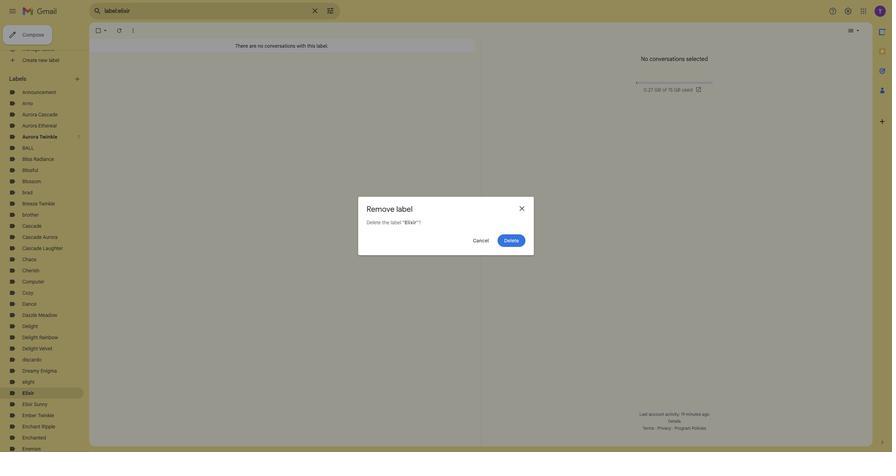 Task type: describe. For each thing, give the bounding box(es) containing it.
enigma
[[41, 368, 57, 374]]

bliss radiance
[[22, 156, 54, 162]]

15
[[668, 87, 673, 93]]

twinkle for ember twinkle
[[38, 413, 54, 419]]

enchanted
[[22, 435, 46, 441]]

elixir inside remove label alert dialog
[[405, 220, 416, 226]]

cascade aurora link
[[22, 234, 58, 240]]

compose
[[22, 32, 44, 38]]

delight link
[[22, 323, 38, 330]]

search mail image
[[91, 5, 104, 17]]

dazzle meadow
[[22, 312, 57, 319]]

2 gb from the left
[[674, 87, 681, 93]]

2 " from the left
[[416, 220, 418, 226]]

elight
[[22, 379, 35, 385]]

ethereal
[[38, 123, 57, 129]]

create
[[22, 57, 37, 63]]

cascade for cascade link
[[22, 223, 42, 229]]

new
[[38, 57, 48, 63]]

create new label
[[22, 57, 59, 63]]

enchant
[[22, 424, 40, 430]]

brother
[[22, 212, 39, 218]]

sunny
[[34, 401, 47, 408]]

cascade laughter link
[[22, 245, 63, 252]]

aurora twinkle
[[22, 134, 57, 140]]

ember
[[22, 413, 37, 419]]

brad link
[[22, 190, 33, 196]]

delight velvet link
[[22, 346, 52, 352]]

no
[[258, 43, 263, 49]]

delete for delete
[[504, 237, 519, 244]]

ember twinkle
[[22, 413, 54, 419]]

delete the label " elixir " ?
[[367, 220, 421, 226]]

selected
[[686, 56, 708, 63]]

manage labels
[[22, 46, 54, 52]]

no
[[641, 56, 648, 63]]

delight for delight link
[[22, 323, 38, 330]]

there
[[235, 43, 248, 49]]

rainbow
[[39, 335, 58, 341]]

elixir link
[[22, 390, 34, 397]]

enchant ripple
[[22, 424, 55, 430]]

enchanted link
[[22, 435, 46, 441]]

velvet
[[39, 346, 52, 352]]

terms
[[643, 426, 654, 431]]

laughter
[[43, 245, 63, 252]]

twinkle for aurora twinkle
[[39, 134, 57, 140]]

discardo
[[22, 357, 42, 363]]

cascade link
[[22, 223, 42, 229]]

delete button
[[498, 235, 526, 247]]

account
[[649, 412, 664, 417]]

chaos link
[[22, 256, 36, 263]]

meadow
[[38, 312, 57, 319]]

elight link
[[22, 379, 35, 385]]

1 " from the left
[[403, 220, 405, 226]]

ripple
[[42, 424, 55, 430]]

ball link
[[22, 145, 34, 151]]

cozy
[[22, 290, 33, 296]]

minutes
[[686, 412, 701, 417]]

delete for delete the label " elixir " ?
[[367, 220, 381, 226]]

clear search image
[[308, 4, 322, 18]]

1 · from the left
[[655, 426, 656, 431]]

cancel
[[473, 237, 489, 244]]

there are no conversations with this label.
[[235, 43, 328, 49]]

follow link to manage storage image
[[696, 86, 703, 93]]

ball
[[22, 145, 34, 151]]

labels
[[41, 46, 54, 52]]

cascade aurora
[[22, 234, 58, 240]]

breeze
[[22, 201, 38, 207]]

announcement
[[22, 89, 56, 95]]

dreamy
[[22, 368, 39, 374]]

elixir sunny
[[22, 401, 47, 408]]

dreamy enigma link
[[22, 368, 57, 374]]

breeze twinkle
[[22, 201, 55, 207]]

?
[[418, 220, 421, 226]]

ago
[[702, 412, 709, 417]]

breeze twinkle link
[[22, 201, 55, 207]]

gmail image
[[22, 4, 60, 18]]

blossom link
[[22, 178, 41, 185]]

0.27
[[644, 87, 653, 93]]

compose button
[[3, 25, 52, 45]]

enchant ripple link
[[22, 424, 55, 430]]

toggle split pane mode image
[[848, 27, 854, 34]]

delight for delight velvet
[[22, 346, 38, 352]]

cascade up ethereal
[[38, 112, 58, 118]]

2 · from the left
[[672, 426, 674, 431]]

main menu image
[[8, 7, 17, 15]]

blissful link
[[22, 167, 38, 174]]

aurora twinkle link
[[22, 134, 57, 140]]

brad
[[22, 190, 33, 196]]

elixir for elixir sunny
[[22, 401, 33, 408]]

cancel button
[[467, 235, 495, 247]]



Task type: locate. For each thing, give the bounding box(es) containing it.
twinkle up ripple
[[38, 413, 54, 419]]

advanced search options image
[[323, 4, 337, 18]]

gb
[[654, 87, 661, 93], [674, 87, 681, 93]]

of
[[662, 87, 667, 93]]

program
[[675, 426, 691, 431]]

0 horizontal spatial gb
[[654, 87, 661, 93]]

delight for delight rainbow
[[22, 335, 38, 341]]

delete inside delete button
[[504, 237, 519, 244]]

1 horizontal spatial delete
[[504, 237, 519, 244]]

1
[[78, 134, 79, 139]]

dance link
[[22, 301, 37, 307]]

remove
[[367, 205, 395, 214]]

twinkle down ethereal
[[39, 134, 57, 140]]

3 delight from the top
[[22, 346, 38, 352]]

label for the
[[391, 220, 401, 226]]

delight
[[22, 323, 38, 330], [22, 335, 38, 341], [22, 346, 38, 352]]

cherish link
[[22, 268, 39, 274]]

dazzle
[[22, 312, 37, 319]]

aurora up laughter
[[43, 234, 58, 240]]

"
[[403, 220, 405, 226], [416, 220, 418, 226]]

aurora cascade link
[[22, 112, 58, 118]]

label.
[[317, 43, 328, 49]]

1 vertical spatial delete
[[504, 237, 519, 244]]

no conversations selected
[[641, 56, 708, 63]]

aurora for aurora cascade
[[22, 112, 37, 118]]

dance
[[22, 301, 37, 307]]

manage
[[22, 46, 40, 52]]

details
[[668, 419, 681, 424]]

1 gb from the left
[[654, 87, 661, 93]]

gb left of
[[654, 87, 661, 93]]

elixir
[[405, 220, 416, 226], [22, 390, 34, 397], [22, 401, 33, 408]]

0 vertical spatial conversations
[[265, 43, 295, 49]]

dreamy enigma
[[22, 368, 57, 374]]

label up delete the label " elixir " ?
[[396, 205, 413, 214]]

cascade for cascade aurora
[[22, 234, 42, 240]]

elixir for the elixir link
[[22, 390, 34, 397]]

twinkle
[[39, 134, 57, 140], [39, 201, 55, 207], [38, 413, 54, 419]]

the
[[382, 220, 389, 226]]

· right terms
[[655, 426, 656, 431]]

ember twinkle link
[[22, 413, 54, 419]]

gb right 15
[[674, 87, 681, 93]]

used
[[682, 87, 693, 93]]

aurora
[[22, 112, 37, 118], [22, 123, 37, 129], [22, 134, 38, 140], [43, 234, 58, 240]]

arno
[[22, 100, 33, 107]]

dazzle meadow link
[[22, 312, 57, 319]]

delight rainbow
[[22, 335, 58, 341]]

0.27 gb of 15 gb used
[[644, 87, 693, 93]]

privacy
[[657, 426, 671, 431]]

aurora ethereal
[[22, 123, 57, 129]]

aurora down the arno
[[22, 112, 37, 118]]

arno link
[[22, 100, 33, 107]]

0 vertical spatial label
[[49, 57, 59, 63]]

settings image
[[844, 7, 852, 15]]

1 vertical spatial delight
[[22, 335, 38, 341]]

blossom
[[22, 178, 41, 185]]

delight down dazzle
[[22, 323, 38, 330]]

delight rainbow link
[[22, 335, 58, 341]]

brother link
[[22, 212, 39, 218]]

computer link
[[22, 279, 44, 285]]

manage labels link
[[22, 46, 54, 52]]

computer
[[22, 279, 44, 285]]

cozy link
[[22, 290, 33, 296]]

last account activity: 19 minutes ago details terms · privacy · program policies
[[640, 412, 709, 431]]

0 horizontal spatial "
[[403, 220, 405, 226]]

remove label
[[367, 205, 413, 214]]

1 delight from the top
[[22, 323, 38, 330]]

delight velvet
[[22, 346, 52, 352]]

labels heading
[[9, 76, 74, 83]]

program policies link
[[675, 426, 706, 431]]

1 horizontal spatial conversations
[[650, 56, 685, 63]]

1 horizontal spatial "
[[416, 220, 418, 226]]

activity:
[[665, 412, 680, 417]]

remove label alert dialog
[[358, 197, 534, 255]]

delete left the
[[367, 220, 381, 226]]

twinkle right breeze
[[39, 201, 55, 207]]

aurora for aurora twinkle
[[22, 134, 38, 140]]

cascade down cascade link
[[22, 234, 42, 240]]

remove label heading
[[367, 205, 413, 214]]

elixir left ?
[[405, 220, 416, 226]]

cascade for cascade laughter
[[22, 245, 42, 252]]

terms link
[[643, 426, 654, 431]]

privacy link
[[657, 426, 671, 431]]

cascade down brother
[[22, 223, 42, 229]]

aurora up ball
[[22, 134, 38, 140]]

2 vertical spatial delight
[[22, 346, 38, 352]]

cascade up chaos on the left bottom of page
[[22, 245, 42, 252]]

tab list
[[873, 22, 892, 427]]

delete right cancel
[[504, 237, 519, 244]]

2 vertical spatial label
[[391, 220, 401, 226]]

0 vertical spatial elixir
[[405, 220, 416, 226]]

0 vertical spatial delete
[[367, 220, 381, 226]]

label right the
[[391, 220, 401, 226]]

elixir down the elixir link
[[22, 401, 33, 408]]

create new label link
[[22, 57, 59, 63]]

1 vertical spatial elixir
[[22, 390, 34, 397]]

· down details link
[[672, 426, 674, 431]]

elixir down elight
[[22, 390, 34, 397]]

1 horizontal spatial gb
[[674, 87, 681, 93]]

2 vertical spatial twinkle
[[38, 413, 54, 419]]

0 horizontal spatial conversations
[[265, 43, 295, 49]]

chaos
[[22, 256, 36, 263]]

1 horizontal spatial ·
[[672, 426, 674, 431]]

elixir sunny link
[[22, 401, 47, 408]]

1 vertical spatial label
[[396, 205, 413, 214]]

label
[[49, 57, 59, 63], [396, 205, 413, 214], [391, 220, 401, 226]]

label right new
[[49, 57, 59, 63]]

label inside labels navigation
[[49, 57, 59, 63]]

with
[[297, 43, 306, 49]]

conversations right no
[[265, 43, 295, 49]]

cascade
[[38, 112, 58, 118], [22, 223, 42, 229], [22, 234, 42, 240], [22, 245, 42, 252]]

cherish
[[22, 268, 39, 274]]

0 vertical spatial delight
[[22, 323, 38, 330]]

conversations right no in the top right of the page
[[650, 56, 685, 63]]

aurora cascade
[[22, 112, 58, 118]]

2 vertical spatial elixir
[[22, 401, 33, 408]]

2 delight from the top
[[22, 335, 38, 341]]

delight up discardo
[[22, 346, 38, 352]]

twinkle for breeze twinkle
[[39, 201, 55, 207]]

0 horizontal spatial delete
[[367, 220, 381, 226]]

·
[[655, 426, 656, 431], [672, 426, 674, 431]]

refresh image
[[116, 27, 123, 34]]

0 horizontal spatial ·
[[655, 426, 656, 431]]

1 vertical spatial conversations
[[650, 56, 685, 63]]

no conversations selected main content
[[89, 22, 873, 447]]

1 vertical spatial twinkle
[[39, 201, 55, 207]]

aurora up aurora twinkle
[[22, 123, 37, 129]]

None search field
[[89, 3, 340, 20]]

label for new
[[49, 57, 59, 63]]

0 vertical spatial twinkle
[[39, 134, 57, 140]]

blissful
[[22, 167, 38, 174]]

conversations
[[265, 43, 295, 49], [650, 56, 685, 63]]

delight down delight link
[[22, 335, 38, 341]]

radiance
[[34, 156, 54, 162]]

19
[[681, 412, 685, 417]]

aurora for aurora ethereal
[[22, 123, 37, 129]]

details link
[[668, 419, 681, 424]]

announcement link
[[22, 89, 56, 95]]

labels navigation
[[0, 0, 89, 452]]



Task type: vqa. For each thing, say whether or not it's contained in the screenshot.
for
no



